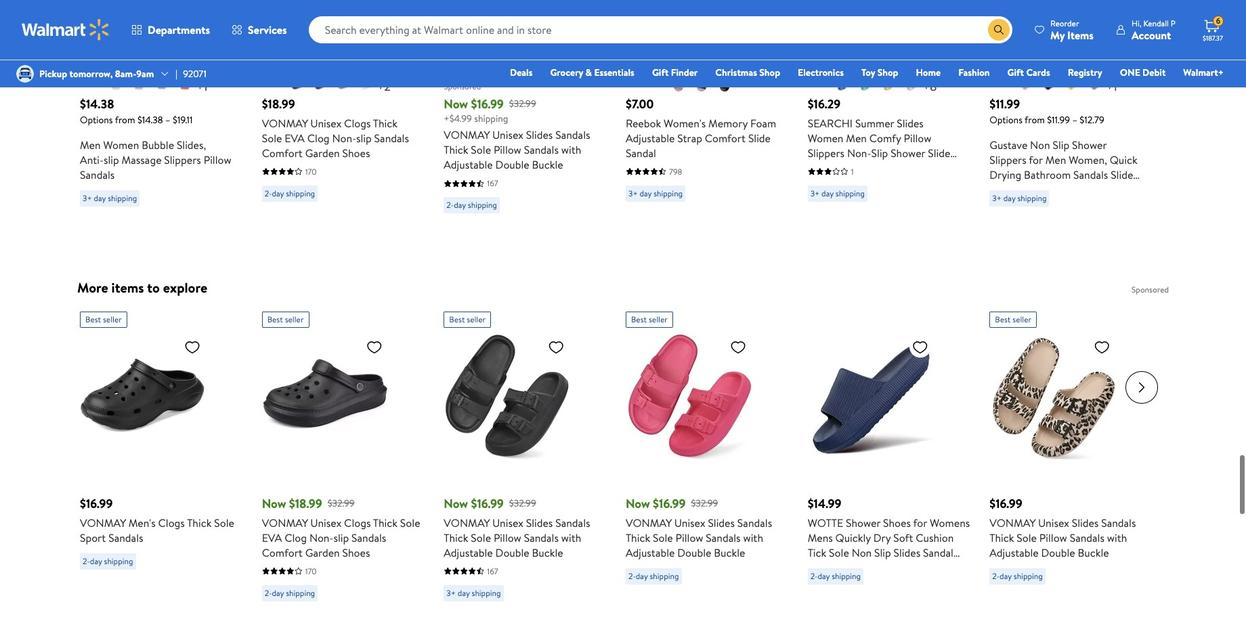 Task type: describe. For each thing, give the bounding box(es) containing it.
slip inside the $16.29 searchi summer slides women men comfy pillow slippers non-slip shower slides cushioned thick sole sandals
[[871, 146, 888, 160]]

Search search field
[[309, 16, 1013, 43]]

2-day shipping for $18.99 vonmay unisex clogs thick sole eva clog non-slip sandals comfort garden shoes
[[265, 188, 315, 199]]

best seller for $16.99 vonmay unisex slides sandals thick sole pillow sandals with adjustable double buckle
[[995, 314, 1032, 325]]

seller for now $16.99 $32.99 vonmay unisex slides sandals thick sole pillow sandals with adjustable double buckle
[[649, 314, 668, 325]]

shoes inside the $14.99 wotte shower shoes for womens mens quickly dry soft cushion tick sole non slip slides sandal sandals bathroom indoor outdoor home
[[883, 515, 911, 530]]

gift for gift finder
[[652, 66, 669, 79]]

add to favorites list, wotte shower shoes for womens mens quickly dry soft cushion tick sole non slip slides sandal sandals bathroom indoor outdoor home image
[[912, 339, 928, 356]]

798
[[669, 166, 682, 177]]

pillow inside $16.99 vonmay unisex slides sandals thick sole pillow sandals with adjustable double buckle
[[1040, 530, 1067, 545]]

reorder
[[1051, 17, 1079, 29]]

2- for $18.99 vonmay unisex clogs thick sole eva clog non-slip sandals comfort garden shoes
[[265, 188, 272, 199]]

sole inside sponsored now $16.99 $32.99 +$4.99 shipping vonmay unisex slides sandals thick sole pillow sandals with adjustable double buckle
[[471, 143, 491, 157]]

strap
[[677, 131, 702, 146]]

bubble
[[142, 137, 174, 152]]

shop for christmas shop
[[759, 66, 780, 79]]

$19.11
[[173, 113, 193, 127]]

dry
[[874, 530, 891, 545]]

men's
[[128, 515, 156, 530]]

3+ for $7.00
[[629, 188, 638, 199]]

day for $16.99 vonmay men's clogs thick sole sport sandals
[[90, 555, 102, 567]]

services
[[248, 22, 287, 37]]

womens
[[930, 515, 970, 530]]

1 167 from the top
[[487, 178, 498, 189]]

2-day shipping for $16.99 vonmay men's clogs thick sole sport sandals
[[83, 555, 133, 567]]

slide
[[748, 131, 771, 146]]

vonmay inside $18.99 vonmay unisex clogs thick sole eva clog non-slip sandals comfort garden shoes
[[262, 116, 308, 131]]

seller for $16.99 vonmay unisex slides sandals thick sole pillow sandals with adjustable double buckle
[[1013, 314, 1032, 325]]

2 horizontal spatial for
[[1057, 197, 1071, 212]]

comfort inside $18.99 vonmay unisex clogs thick sole eva clog non-slip sandals comfort garden shoes
[[262, 146, 303, 160]]

comfort inside $7.00 reebok women's memory foam adjustable strap comfort slide sandal
[[705, 131, 746, 146]]

adjustable inside sponsored now $16.99 $32.99 +$4.99 shipping vonmay unisex slides sandals thick sole pillow sandals with adjustable double buckle
[[444, 157, 493, 172]]

toy shop link
[[855, 65, 904, 80]]

best seller for now $16.99 $32.99 vonmay unisex slides sandals thick sole pillow sandals with adjustable double buckle
[[631, 314, 668, 325]]

comfy
[[869, 131, 901, 146]]

one
[[1120, 66, 1140, 79]]

3+ for $16.29
[[810, 188, 820, 199]]

2 black image from the left
[[1043, 81, 1054, 92]]

3 best seller from the left
[[449, 314, 486, 325]]

shower inside the $14.99 wotte shower shoes for womens mens quickly dry soft cushion tick sole non slip slides sandal sandals bathroom indoor outdoor home
[[846, 515, 881, 530]]

bathroom inside the $14.99 wotte shower shoes for womens mens quickly dry soft cushion tick sole non slip slides sandal sandals bathroom indoor outdoor home
[[845, 560, 892, 575]]

$16.99 vonmay unisex slides sandals thick sole pillow sandals with adjustable double buckle
[[990, 495, 1136, 560]]

2 best from the left
[[267, 314, 283, 325]]

double inside $16.99 vonmay unisex slides sandals thick sole pillow sandals with adjustable double buckle
[[1041, 545, 1075, 560]]

cards
[[1026, 66, 1050, 79]]

+8
[[923, 78, 937, 95]]

pillow inside the $16.29 searchi summer slides women men comfy pillow slippers non-slip shower slides cushioned thick sole sandals
[[904, 131, 932, 146]]

soft inside the $14.99 wotte shower shoes for womens mens quickly dry soft cushion tick sole non slip slides sandal sandals bathroom indoor outdoor home
[[893, 530, 913, 545]]

navy image
[[314, 81, 325, 92]]

unisex inside now $18.99 $32.99 vonmay unisex clogs thick sole eva clog non-slip sandals comfort garden shoes
[[310, 515, 342, 530]]

– for $11.99
[[1072, 113, 1078, 127]]

0 horizontal spatial $11.99
[[990, 95, 1020, 112]]

searchi
[[808, 116, 853, 131]]

massage
[[122, 152, 162, 167]]

slip inside men women bubble slides, anti-slip massage slippers pillow sandals
[[104, 152, 119, 167]]

|
[[176, 67, 178, 81]]

1
[[851, 166, 854, 177]]

$18.99 inside now $18.99 $32.99 vonmay unisex clogs thick sole eva clog non-slip sandals comfort garden shoes
[[289, 495, 322, 512]]

slip inside the $14.99 wotte shower shoes for womens mens quickly dry soft cushion tick sole non slip slides sandal sandals bathroom indoor outdoor home
[[874, 545, 891, 560]]

toe
[[1073, 182, 1089, 197]]

debit
[[1143, 66, 1166, 79]]

buckle inside $16.99 vonmay unisex slides sandals thick sole pillow sandals with adjustable double buckle
[[1078, 545, 1109, 560]]

clogs for vonmay unisex clogs thick sole eva clog non-slip sandals comfort garden shoes
[[344, 116, 371, 131]]

gustave non slip shower slippers for men women, quick drying bathroom sandals slides with holes, open toe soft shower shoes for indoor house beach pool "yellow" image
[[990, 0, 1116, 60]]

$16.99 inside $16.99 vonmay men's clogs thick sole sport sandals
[[80, 495, 113, 512]]

thick inside $16.99 vonmay men's clogs thick sole sport sandals
[[187, 515, 212, 530]]

gustave non slip shower slippers for men women, quick drying bathroom sandals slides with holes, open toe soft shower shoes for indoor house beach pool "yellow"
[[990, 137, 1138, 227]]

leopard image
[[337, 81, 348, 92]]

indoor inside the $14.99 wotte shower shoes for womens mens quickly dry soft cushion tick sole non slip slides sandal sandals bathroom indoor outdoor home
[[895, 560, 925, 575]]

one debit link
[[1114, 65, 1172, 80]]

registry
[[1068, 66, 1102, 79]]

day for sponsored now $16.99 $32.99 +$4.99 shipping vonmay unisex slides sandals thick sole pillow sandals with adjustable double buckle
[[454, 199, 466, 211]]

&
[[586, 66, 592, 79]]

2 pink image from the left
[[1020, 81, 1031, 92]]

hi,
[[1132, 17, 1142, 29]]

black/gold image
[[719, 81, 730, 92]]

3+ day shipping for $14.38
[[83, 192, 137, 204]]

$16.29 searchi summer slides women men comfy pillow slippers non-slip shower slides cushioned thick sole sandals
[[808, 95, 955, 175]]

thick inside $16.99 vonmay unisex slides sandals thick sole pillow sandals with adjustable double buckle
[[990, 530, 1014, 545]]

shoes inside now $18.99 $32.99 vonmay unisex clogs thick sole eva clog non-slip sandals comfort garden shoes
[[342, 545, 370, 560]]

fashion
[[958, 66, 990, 79]]

cushion
[[916, 530, 954, 545]]

add to favorites list, vonmay unisex slides sandals thick sole pillow sandals with adjustable double buckle image for $16.99
[[730, 339, 746, 356]]

sandals inside men women bubble slides, anti-slip massage slippers pillow sandals
[[80, 167, 115, 182]]

non- inside now $18.99 $32.99 vonmay unisex clogs thick sole eva clog non-slip sandals comfort garden shoes
[[309, 530, 334, 545]]

gift cards link
[[1001, 65, 1056, 80]]

day for $11.99 options from $11.99 – $12.79
[[1004, 192, 1016, 204]]

gift finder link
[[646, 65, 704, 80]]

shipping for now $16.99 $32.99 vonmay unisex slides sandals thick sole pillow sandals with adjustable double buckle
[[650, 570, 679, 582]]

3+ day shipping for $11.99
[[992, 192, 1047, 204]]

shipping inside sponsored now $16.99 $32.99 +$4.99 shipping vonmay unisex slides sandals thick sole pillow sandals with adjustable double buckle
[[474, 112, 508, 125]]

$7.00
[[626, 95, 654, 112]]

for inside the $14.99 wotte shower shoes for womens mens quickly dry soft cushion tick sole non slip slides sandal sandals bathroom indoor outdoor home
[[913, 515, 927, 530]]

slip inside now $18.99 $32.99 vonmay unisex clogs thick sole eva clog non-slip sandals comfort garden shoes
[[334, 530, 349, 545]]

slippers inside 'gustave non slip shower slippers for men women, quick drying bathroom sandals slides with holes, open toe soft shower shoes for indoor house beach pool "yellow"'
[[990, 152, 1027, 167]]

sole inside the $16.29 searchi summer slides women men comfy pillow slippers non-slip shower slides cushioned thick sole sandals
[[887, 160, 907, 175]]

"yellow"
[[1045, 212, 1082, 227]]

quickly
[[835, 530, 871, 545]]

dark green image
[[860, 81, 871, 92]]

sponsored now $16.99 $32.99 +$4.99 shipping vonmay unisex slides sandals thick sole pillow sandals with adjustable double buckle
[[444, 81, 590, 172]]

3 seller from the left
[[467, 314, 486, 325]]

pool
[[1021, 212, 1042, 227]]

1 now $16.99 $32.99 vonmay unisex slides sandals thick sole pillow sandals with adjustable double buckle from the left
[[444, 495, 590, 560]]

items
[[111, 278, 144, 297]]

thick inside $18.99 vonmay unisex clogs thick sole eva clog non-slip sandals comfort garden shoes
[[373, 116, 398, 131]]

shower down "drying"
[[990, 197, 1024, 212]]

toy
[[862, 66, 875, 79]]

shipping for sponsored now $16.99 $32.99 +$4.99 shipping vonmay unisex slides sandals thick sole pillow sandals with adjustable double buckle
[[468, 199, 497, 211]]

$32.99 inside sponsored now $16.99 $32.99 +$4.99 shipping vonmay unisex slides sandals thick sole pillow sandals with adjustable double buckle
[[509, 97, 536, 110]]

memory
[[708, 116, 748, 131]]

3+ for $14.38
[[83, 192, 92, 204]]

reebok women's memory foam adjustable strap comfort slide sandal image
[[626, 0, 752, 60]]

deals link
[[504, 65, 539, 80]]

shower down the $12.79
[[1072, 137, 1107, 152]]

now inside now $18.99 $32.99 vonmay unisex clogs thick sole eva clog non-slip sandals comfort garden shoes
[[262, 495, 286, 512]]

garden inside $18.99 vonmay unisex clogs thick sole eva clog non-slip sandals comfort garden shoes
[[305, 146, 340, 160]]

day for $16.29 searchi summer slides women men comfy pillow slippers non-slip shower slides cushioned thick sole sandals
[[822, 188, 834, 199]]

bathroom inside 'gustave non slip shower slippers for men women, quick drying bathroom sandals slides with holes, open toe soft shower shoes for indoor house beach pool "yellow"'
[[1024, 167, 1071, 182]]

92071
[[183, 67, 207, 81]]

add to favorites list, vonmay unisex slides sandals thick sole pillow sandals with adjustable double buckle image for vonmay
[[1094, 339, 1110, 356]]

vonmay inside sponsored now $16.99 $32.99 +$4.99 shipping vonmay unisex slides sandals thick sole pillow sandals with adjustable double buckle
[[444, 128, 490, 143]]

services button
[[221, 14, 298, 46]]

0 vertical spatial for
[[1029, 152, 1043, 167]]

hi, kendall p account
[[1132, 17, 1176, 42]]

christmas
[[715, 66, 757, 79]]

christmas shop
[[715, 66, 780, 79]]

6 $187.37
[[1203, 15, 1223, 43]]

garden inside now $18.99 $32.99 vonmay unisex clogs thick sole eva clog non-slip sandals comfort garden shoes
[[305, 545, 340, 560]]

reorder my items
[[1051, 17, 1094, 42]]

departments
[[148, 22, 210, 37]]

+1 for $14.38
[[196, 78, 208, 95]]

available in additional 1 variant element for $14.38
[[196, 78, 208, 95]]

beige image
[[110, 81, 121, 92]]

2 167 from the top
[[487, 565, 498, 577]]

3+ day shipping for $7.00
[[629, 188, 683, 199]]

non- inside $18.99 vonmay unisex clogs thick sole eva clog non-slip sandals comfort garden shoes
[[332, 131, 356, 146]]

shipping for $16.29 searchi summer slides women men comfy pillow slippers non-slip shower slides cushioned thick sole sandals
[[836, 188, 865, 199]]

essentials
[[594, 66, 635, 79]]

with inside sponsored now $16.99 $32.99 +$4.99 shipping vonmay unisex slides sandals thick sole pillow sandals with adjustable double buckle
[[561, 143, 581, 157]]

$18.99 inside $18.99 vonmay unisex clogs thick sole eva clog non-slip sandals comfort garden shoes
[[262, 95, 295, 112]]

blue image
[[837, 81, 848, 92]]

2 vonmay unisex clogs thick sole eva clog non-slip sandals comfort garden shoes image from the top
[[262, 333, 388, 459]]

women's
[[664, 116, 706, 131]]

search icon image
[[994, 24, 1004, 35]]

women inside men women bubble slides, anti-slip massage slippers pillow sandals
[[103, 137, 139, 152]]

+2
[[377, 78, 391, 95]]

3+ for $11.99
[[992, 192, 1002, 204]]

house
[[1107, 197, 1137, 212]]

eva inside $18.99 vonmay unisex clogs thick sole eva clog non-slip sandals comfort garden shoes
[[285, 131, 305, 146]]

$187.37
[[1203, 33, 1223, 43]]

items
[[1067, 27, 1094, 42]]

best for now $16.99 $32.99 vonmay unisex slides sandals thick sole pillow sandals with adjustable double buckle
[[631, 314, 647, 325]]

open
[[1044, 182, 1071, 197]]

2- for $16.99 vonmay unisex slides sandals thick sole pillow sandals with adjustable double buckle
[[992, 570, 1000, 582]]

women inside the $16.29 searchi summer slides women men comfy pillow slippers non-slip shower slides cushioned thick sole sandals
[[808, 131, 844, 146]]

shipping for $7.00 reebok women's memory foam adjustable strap comfort slide sandal
[[654, 188, 683, 199]]

thick inside sponsored now $16.99 $32.99 +$4.99 shipping vonmay unisex slides sandals thick sole pillow sandals with adjustable double buckle
[[444, 143, 468, 157]]

1 pink image from the left
[[906, 81, 917, 92]]

my
[[1051, 27, 1065, 42]]

finder
[[671, 66, 698, 79]]

product group containing now $18.99
[[262, 306, 425, 607]]

electronics
[[798, 66, 844, 79]]

$14.38 options from $14.38 – $19.11
[[80, 95, 193, 127]]

2 now $16.99 $32.99 vonmay unisex slides sandals thick sole pillow sandals with adjustable double buckle from the left
[[626, 495, 772, 560]]

$32.99 inside now $18.99 $32.99 vonmay unisex clogs thick sole eva clog non-slip sandals comfort garden shoes
[[328, 496, 355, 510]]

$18.99 vonmay unisex clogs thick sole eva clog non-slip sandals comfort garden shoes
[[262, 95, 409, 160]]

outdoor
[[928, 560, 969, 575]]

more items to explore
[[77, 278, 207, 297]]

1 170 from the top
[[305, 166, 317, 177]]

pink image
[[133, 81, 144, 92]]

gift finder
[[652, 66, 698, 79]]

cushioned
[[808, 160, 857, 175]]

available in additional 2 variants element
[[377, 78, 391, 95]]

shipping for $11.99 options from $11.99 – $12.79
[[1018, 192, 1047, 204]]

slides inside sponsored now $16.99 $32.99 +$4.99 shipping vonmay unisex slides sandals thick sole pillow sandals with adjustable double buckle
[[526, 128, 553, 143]]

1 vonmay unisex clogs thick sole eva clog non-slip sandals comfort garden shoes image from the top
[[262, 0, 388, 60]]

walmart+ link
[[1177, 65, 1230, 80]]

explore
[[163, 278, 207, 297]]

summer
[[855, 116, 894, 131]]

gustave
[[990, 137, 1028, 152]]



Task type: locate. For each thing, give the bounding box(es) containing it.
0 vertical spatial bathroom
[[1024, 167, 1071, 182]]

sandals
[[556, 128, 590, 143], [374, 131, 409, 146], [524, 143, 559, 157], [909, 160, 944, 175], [80, 167, 115, 182], [1074, 167, 1108, 182], [556, 515, 590, 530], [737, 515, 772, 530], [1101, 515, 1136, 530], [108, 530, 143, 545], [352, 530, 386, 545], [524, 530, 559, 545], [706, 530, 741, 545], [1070, 530, 1105, 545], [808, 560, 842, 575]]

sandals inside the $16.29 searchi summer slides women men comfy pillow slippers non-slip shower slides cushioned thick sole sandals
[[909, 160, 944, 175]]

0 vertical spatial 167
[[487, 178, 498, 189]]

1 horizontal spatial +1
[[1106, 78, 1117, 95]]

1 best from the left
[[85, 314, 101, 325]]

non inside 'gustave non slip shower slippers for men women, quick drying bathroom sandals slides with holes, open toe soft shower shoes for indoor house beach pool "yellow"'
[[1030, 137, 1050, 152]]

2- for sponsored now $16.99 $32.99 +$4.99 shipping vonmay unisex slides sandals thick sole pillow sandals with adjustable double buckle
[[447, 199, 454, 211]]

white image
[[360, 81, 371, 92]]

options for $14.38
[[80, 113, 113, 127]]

sandal inside $7.00 reebok women's memory foam adjustable strap comfort slide sandal
[[626, 146, 656, 160]]

0 horizontal spatial pink image
[[906, 81, 917, 92]]

women left bubble
[[103, 137, 139, 152]]

2 gift from the left
[[1008, 66, 1024, 79]]

 image
[[16, 65, 34, 83]]

0 horizontal spatial for
[[913, 515, 927, 530]]

with
[[561, 143, 581, 157], [990, 182, 1010, 197], [561, 530, 581, 545], [743, 530, 763, 545], [1107, 530, 1127, 545]]

1 vertical spatial non
[[852, 545, 872, 560]]

clog inside now $18.99 $32.99 vonmay unisex clogs thick sole eva clog non-slip sandals comfort garden shoes
[[285, 530, 307, 545]]

add to favorites list, vonmay men's clogs thick sole sport sandals image
[[184, 339, 200, 356]]

gift for gift cards
[[1008, 66, 1024, 79]]

2 vertical spatial for
[[913, 515, 927, 530]]

pillow inside sponsored now $16.99 $32.99 +$4.99 shipping vonmay unisex slides sandals thick sole pillow sandals with adjustable double buckle
[[494, 143, 521, 157]]

1 from from the left
[[115, 113, 135, 127]]

grey blue image
[[156, 81, 167, 92]]

garden
[[305, 146, 340, 160], [305, 545, 340, 560]]

men women bubble slides, anti-slip massage slippers pillow sandals image
[[80, 0, 206, 60]]

0 horizontal spatial indoor
[[895, 560, 925, 575]]

1 horizontal spatial shop
[[878, 66, 898, 79]]

shoes inside 'gustave non slip shower slippers for men women, quick drying bathroom sandals slides with holes, open toe soft shower shoes for indoor house beach pool "yellow"'
[[1027, 197, 1055, 212]]

from for $14.38
[[115, 113, 135, 127]]

women up cushioned
[[808, 131, 844, 146]]

$16.99 inside $16.99 vonmay unisex slides sandals thick sole pillow sandals with adjustable double buckle
[[990, 495, 1022, 512]]

$14.38 down beige icon on the left top
[[80, 95, 114, 112]]

seller for $16.99 vonmay men's clogs thick sole sport sandals
[[103, 314, 122, 325]]

+1 right gray icon
[[1106, 78, 1117, 95]]

product group containing $7.00
[[626, 0, 778, 229]]

1 horizontal spatial indoor
[[1074, 197, 1104, 212]]

men inside 'gustave non slip shower slippers for men women, quick drying bathroom sandals slides with holes, open toe soft shower shoes for indoor house beach pool "yellow"'
[[1046, 152, 1066, 167]]

registry link
[[1062, 65, 1109, 80]]

product group
[[80, 0, 232, 229], [262, 0, 414, 229], [444, 0, 596, 229], [626, 0, 778, 229], [808, 0, 960, 229], [990, 0, 1142, 229], [80, 306, 243, 607], [262, 306, 425, 607], [444, 306, 607, 607], [626, 306, 789, 607], [808, 306, 971, 607], [990, 306, 1153, 607]]

2 garden from the top
[[305, 545, 340, 560]]

2 horizontal spatial slippers
[[990, 152, 1027, 167]]

vonmay inside $16.99 vonmay men's clogs thick sole sport sandals
[[80, 515, 126, 530]]

sport
[[80, 530, 106, 545]]

black image
[[291, 81, 302, 92], [1043, 81, 1054, 92]]

shower right wotte
[[846, 515, 881, 530]]

p
[[1171, 17, 1176, 29]]

seller inside the product "group"
[[285, 314, 304, 325]]

1 vertical spatial clog
[[285, 530, 307, 545]]

gift left finder at the right top of page
[[652, 66, 669, 79]]

slides inside 'gustave non slip shower slippers for men women, quick drying bathroom sandals slides with holes, open toe soft shower shoes for indoor house beach pool "yellow"'
[[1111, 167, 1138, 182]]

8am-
[[115, 67, 136, 81]]

slippers down searchi in the right top of the page
[[808, 146, 845, 160]]

2 170 from the top
[[305, 565, 317, 577]]

0 vertical spatial $18.99
[[262, 95, 295, 112]]

product group containing +8
[[808, 0, 960, 229]]

$11.99
[[990, 95, 1020, 112], [1047, 113, 1070, 127]]

1 horizontal spatial black image
[[1043, 81, 1054, 92]]

1 vertical spatial for
[[1057, 197, 1071, 212]]

sandals inside now $18.99 $32.99 vonmay unisex clogs thick sole eva clog non-slip sandals comfort garden shoes
[[352, 530, 386, 545]]

vonmay inside now $18.99 $32.99 vonmay unisex clogs thick sole eva clog non-slip sandals comfort garden shoes
[[262, 515, 308, 530]]

0 horizontal spatial –
[[165, 113, 170, 127]]

0 vertical spatial garden
[[305, 146, 340, 160]]

$14.38
[[80, 95, 114, 112], [137, 113, 163, 127]]

1 horizontal spatial now $16.99 $32.99 vonmay unisex slides sandals thick sole pillow sandals with adjustable double buckle
[[626, 495, 772, 560]]

walmart+
[[1183, 66, 1224, 79]]

1 horizontal spatial gift
[[1008, 66, 1024, 79]]

1 vertical spatial vonmay unisex clogs thick sole eva clog non-slip sandals comfort garden shoes image
[[262, 333, 388, 459]]

sponsored for sponsored
[[1132, 284, 1169, 295]]

sole inside $18.99 vonmay unisex clogs thick sole eva clog non-slip sandals comfort garden shoes
[[262, 131, 282, 146]]

slippers
[[808, 146, 845, 160], [164, 152, 201, 167], [990, 152, 1027, 167]]

comfort inside now $18.99 $32.99 vonmay unisex clogs thick sole eva clog non-slip sandals comfort garden shoes
[[262, 545, 303, 560]]

home left fashion
[[916, 66, 941, 79]]

0 horizontal spatial from
[[115, 113, 135, 127]]

2 best seller from the left
[[267, 314, 304, 325]]

double inside sponsored now $16.99 $32.99 +$4.99 shipping vonmay unisex slides sandals thick sole pillow sandals with adjustable double buckle
[[495, 157, 529, 172]]

2-day shipping for $16.99 vonmay unisex slides sandals thick sole pillow sandals with adjustable double buckle
[[992, 570, 1043, 582]]

2 – from the left
[[1072, 113, 1078, 127]]

christmas shop link
[[709, 65, 786, 80]]

beach
[[990, 212, 1018, 227]]

women,
[[1069, 152, 1107, 167]]

home inside the $14.99 wotte shower shoes for womens mens quickly dry soft cushion tick sole non slip slides sandal sandals bathroom indoor outdoor home
[[808, 575, 836, 590]]

1 vertical spatial home
[[808, 575, 836, 590]]

shop right "christmas"
[[759, 66, 780, 79]]

170 down now $18.99 $32.99 vonmay unisex clogs thick sole eva clog non-slip sandals comfort garden shoes
[[305, 565, 317, 577]]

2- for now $16.99 $32.99 vonmay unisex slides sandals thick sole pillow sandals with adjustable double buckle
[[629, 570, 636, 582]]

1 vertical spatial $11.99
[[1047, 113, 1070, 127]]

best
[[85, 314, 101, 325], [267, 314, 283, 325], [449, 314, 465, 325], [631, 314, 647, 325], [995, 314, 1011, 325]]

6
[[1216, 15, 1221, 27]]

1 horizontal spatial slippers
[[808, 146, 845, 160]]

– inside $14.38 options from $14.38 – $19.11
[[165, 113, 170, 127]]

available in additional 8 variants element
[[923, 78, 937, 95]]

0 vertical spatial non
[[1030, 137, 1050, 152]]

0 vertical spatial slip
[[356, 131, 372, 146]]

1 vertical spatial 167
[[487, 565, 498, 577]]

$12.79
[[1080, 113, 1105, 127]]

add to favorites list, vonmay unisex slides sandals thick sole pillow sandals with adjustable double buckle image
[[730, 339, 746, 356], [1094, 339, 1110, 356]]

$16.29
[[808, 95, 841, 112]]

best for $16.99 vonmay unisex slides sandals thick sole pillow sandals with adjustable double buckle
[[995, 314, 1011, 325]]

1 garden from the top
[[305, 146, 340, 160]]

product group containing $14.99
[[808, 306, 971, 607]]

soft inside 'gustave non slip shower slippers for men women, quick drying bathroom sandals slides with holes, open toe soft shower shoes for indoor house beach pool "yellow"'
[[1092, 182, 1112, 197]]

to
[[147, 278, 160, 297]]

3+ day shipping for $16.29
[[810, 188, 865, 199]]

4 seller from the left
[[649, 314, 668, 325]]

non right the gustave
[[1030, 137, 1050, 152]]

1 vertical spatial sandal
[[923, 545, 953, 560]]

non-
[[332, 131, 356, 146], [847, 146, 871, 160], [309, 530, 334, 545]]

pink image
[[906, 81, 917, 92], [1020, 81, 1031, 92]]

adjustable inside $16.99 vonmay unisex slides sandals thick sole pillow sandals with adjustable double buckle
[[990, 545, 1039, 560]]

1 – from the left
[[165, 113, 170, 127]]

sponsored for sponsored now $16.99 $32.99 +$4.99 shipping vonmay unisex slides sandals thick sole pillow sandals with adjustable double buckle
[[444, 81, 481, 92]]

$11.99 left the $12.79
[[1047, 113, 1070, 127]]

clogs inside $16.99 vonmay men's clogs thick sole sport sandals
[[158, 515, 185, 530]]

170 down $18.99 vonmay unisex clogs thick sole eva clog non-slip sandals comfort garden shoes
[[305, 166, 317, 177]]

sole inside now $18.99 $32.99 vonmay unisex clogs thick sole eva clog non-slip sandals comfort garden shoes
[[400, 515, 420, 530]]

thick inside the $16.29 searchi summer slides women men comfy pillow slippers non-slip shower slides cushioned thick sole sandals
[[860, 160, 884, 175]]

men up open at the right top of page
[[1046, 152, 1066, 167]]

1 add to favorites list, vonmay unisex slides sandals thick sole pillow sandals with adjustable double buckle image from the left
[[730, 339, 746, 356]]

black image left navy image
[[291, 81, 302, 92]]

2 add to favorites list, vonmay unisex slides sandals thick sole pillow sandals with adjustable double buckle image from the left
[[1094, 339, 1110, 356]]

– left $19.11
[[165, 113, 170, 127]]

adjustable inside $7.00 reebok women's memory foam adjustable strap comfort slide sandal
[[626, 131, 675, 146]]

add to favorites list, vonmay unisex slides sandals thick sole pillow sandals with adjustable double buckle image
[[548, 339, 564, 356]]

day for $14.38 options from $14.38 – $19.11
[[94, 192, 106, 204]]

0 vertical spatial soft
[[1092, 182, 1112, 197]]

slip inside $18.99 vonmay unisex clogs thick sole eva clog non-slip sandals comfort garden shoes
[[356, 131, 372, 146]]

black/lilac image
[[696, 81, 707, 92]]

2 horizontal spatial men
[[1046, 152, 1066, 167]]

sole inside $16.99 vonmay men's clogs thick sole sport sandals
[[214, 515, 234, 530]]

departments button
[[121, 14, 221, 46]]

gift left cards
[[1008, 66, 1024, 79]]

indoor inside 'gustave non slip shower slippers for men women, quick drying bathroom sandals slides with holes, open toe soft shower shoes for indoor house beach pool "yellow"'
[[1074, 197, 1104, 212]]

2 horizontal spatial slip
[[356, 131, 372, 146]]

5 seller from the left
[[1013, 314, 1032, 325]]

0 horizontal spatial gift
[[652, 66, 669, 79]]

one debit
[[1120, 66, 1166, 79]]

slip right quickly in the bottom right of the page
[[874, 545, 891, 560]]

sandals inside $16.99 vonmay men's clogs thick sole sport sandals
[[108, 530, 143, 545]]

$18.99
[[262, 95, 295, 112], [289, 495, 322, 512]]

available in additional 1 variant element for $11.99
[[1106, 78, 1117, 95]]

with inside $16.99 vonmay unisex slides sandals thick sole pillow sandals with adjustable double buckle
[[1107, 530, 1127, 545]]

holes,
[[1012, 182, 1042, 197]]

wotte shower shoes for womens mens quickly dry soft cushion tick sole non slip slides sandal sandals bathroom indoor outdoor home image
[[808, 333, 934, 459]]

1 horizontal spatial pink image
[[1020, 81, 1031, 92]]

1 horizontal spatial $11.99
[[1047, 113, 1070, 127]]

0 horizontal spatial women
[[103, 137, 139, 152]]

anti-
[[80, 152, 104, 167]]

for left womens
[[913, 515, 927, 530]]

sole inside $16.99 vonmay unisex slides sandals thick sole pillow sandals with adjustable double buckle
[[1017, 530, 1037, 545]]

pillow inside men women bubble slides, anti-slip massage slippers pillow sandals
[[204, 152, 231, 167]]

1 horizontal spatial available in additional 1 variant element
[[1106, 78, 1117, 95]]

slip down $11.99 options from $11.99 – $12.79
[[1053, 137, 1070, 152]]

now $16.99 $32.99 vonmay unisex slides sandals thick sole pillow sandals with adjustable double buckle
[[444, 495, 590, 560], [626, 495, 772, 560]]

shop for toy shop
[[878, 66, 898, 79]]

$14.99 wotte shower shoes for womens mens quickly dry soft cushion tick sole non slip slides sandal sandals bathroom indoor outdoor home
[[808, 495, 970, 590]]

1 gift from the left
[[652, 66, 669, 79]]

available in additional 1 variant element
[[196, 78, 208, 95], [1106, 78, 1117, 95]]

clogs for $16.99
[[158, 515, 185, 530]]

shop up yellow image
[[878, 66, 898, 79]]

5 best seller from the left
[[995, 314, 1032, 325]]

indoor left outdoor at the right bottom
[[895, 560, 925, 575]]

slippers inside the $16.29 searchi summer slides women men comfy pillow slippers non-slip shower slides cushioned thick sole sandals
[[808, 146, 845, 160]]

double
[[495, 157, 529, 172], [495, 545, 529, 560], [677, 545, 711, 560], [1041, 545, 1075, 560]]

0 horizontal spatial non
[[852, 545, 872, 560]]

reebok
[[626, 116, 661, 131]]

sponsored inside sponsored now $16.99 $32.99 +$4.99 shipping vonmay unisex slides sandals thick sole pillow sandals with adjustable double buckle
[[444, 81, 481, 92]]

$11.99 options from $11.99 – $12.79
[[990, 95, 1105, 127]]

options inside $11.99 options from $11.99 – $12.79
[[990, 113, 1023, 127]]

toy shop
[[862, 66, 898, 79]]

vonmay unisex slides sandals thick sole pillow sandals with adjustable double buckle image
[[444, 0, 570, 60], [444, 333, 570, 459], [626, 333, 752, 459], [990, 333, 1116, 459]]

1 black image from the left
[[291, 81, 302, 92]]

shop
[[759, 66, 780, 79], [878, 66, 898, 79]]

2 options from the left
[[990, 113, 1023, 127]]

walmart image
[[22, 19, 110, 41]]

0 horizontal spatial eva
[[262, 530, 282, 545]]

0 horizontal spatial slippers
[[164, 152, 201, 167]]

buckle inside sponsored now $16.99 $32.99 +$4.99 shipping vonmay unisex slides sandals thick sole pillow sandals with adjustable double buckle
[[532, 157, 563, 172]]

3 best from the left
[[449, 314, 465, 325]]

add to favorites list, vonmay unisex clogs thick sole eva clog non-slip sandals comfort garden shoes image
[[366, 339, 382, 356]]

+1 right orange icon
[[196, 78, 208, 95]]

shipping for $16.99 vonmay unisex slides sandals thick sole pillow sandals with adjustable double buckle
[[1014, 570, 1043, 582]]

gray image
[[1089, 81, 1100, 92]]

0 horizontal spatial available in additional 1 variant element
[[196, 78, 208, 95]]

fashion link
[[952, 65, 996, 80]]

yellow image
[[883, 81, 894, 92]]

1 horizontal spatial for
[[1029, 152, 1043, 167]]

from down beige icon on the left top
[[115, 113, 135, 127]]

available in additional 1 variant element right orange icon
[[196, 78, 208, 95]]

2 +1 from the left
[[1106, 78, 1117, 95]]

1 horizontal spatial bathroom
[[1024, 167, 1071, 182]]

for left toe
[[1057, 197, 1071, 212]]

men left the comfy
[[846, 131, 867, 146]]

for
[[1029, 152, 1043, 167], [1057, 197, 1071, 212], [913, 515, 927, 530]]

1 seller from the left
[[103, 314, 122, 325]]

black image down cards
[[1043, 81, 1054, 92]]

eva inside now $18.99 $32.99 vonmay unisex clogs thick sole eva clog non-slip sandals comfort garden shoes
[[262, 530, 282, 545]]

1 horizontal spatial home
[[916, 66, 941, 79]]

0 horizontal spatial slip
[[104, 152, 119, 167]]

bathroom left toe
[[1024, 167, 1071, 182]]

1 horizontal spatial women
[[808, 131, 844, 146]]

4 best seller from the left
[[631, 314, 668, 325]]

shipping for $14.38 options from $14.38 – $19.11
[[108, 192, 137, 204]]

0 horizontal spatial now $16.99 $32.99 vonmay unisex slides sandals thick sole pillow sandals with adjustable double buckle
[[444, 495, 590, 560]]

grocery & essentials link
[[544, 65, 641, 80]]

sandal inside the $14.99 wotte shower shoes for womens mens quickly dry soft cushion tick sole non slip slides sandal sandals bathroom indoor outdoor home
[[923, 545, 953, 560]]

shower
[[1072, 137, 1107, 152], [891, 146, 925, 160], [990, 197, 1024, 212], [846, 515, 881, 530]]

from for $11.99
[[1025, 113, 1045, 127]]

shower down summer
[[891, 146, 925, 160]]

sponsored
[[444, 81, 481, 92], [1132, 284, 1169, 295]]

5 best from the left
[[995, 314, 1011, 325]]

men
[[846, 131, 867, 146], [80, 137, 101, 152], [1046, 152, 1066, 167]]

1 vertical spatial indoor
[[895, 560, 925, 575]]

pink/white image
[[673, 81, 684, 92]]

0 horizontal spatial sandal
[[626, 146, 656, 160]]

0 vertical spatial 170
[[305, 166, 317, 177]]

0 horizontal spatial men
[[80, 137, 101, 152]]

$16.99 vonmay men's clogs thick sole sport sandals
[[80, 495, 234, 545]]

home link
[[910, 65, 947, 80]]

shower inside the $16.29 searchi summer slides women men comfy pillow slippers non-slip shower slides cushioned thick sole sandals
[[891, 146, 925, 160]]

bathroom
[[1024, 167, 1071, 182], [845, 560, 892, 575]]

grocery
[[550, 66, 583, 79]]

0 horizontal spatial $14.38
[[80, 95, 114, 112]]

0 horizontal spatial soft
[[893, 530, 913, 545]]

1 vertical spatial 170
[[305, 565, 317, 577]]

0 horizontal spatial bathroom
[[845, 560, 892, 575]]

product group containing +2
[[262, 0, 414, 229]]

0 vertical spatial clog
[[307, 131, 330, 146]]

1 options from the left
[[80, 113, 113, 127]]

0 vertical spatial sponsored
[[444, 81, 481, 92]]

shipping
[[474, 112, 508, 125], [286, 188, 315, 199], [654, 188, 683, 199], [836, 188, 865, 199], [108, 192, 137, 204], [1018, 192, 1047, 204], [468, 199, 497, 211], [104, 555, 133, 567], [650, 570, 679, 582], [832, 570, 861, 582], [1014, 570, 1043, 582], [286, 587, 315, 599], [472, 587, 501, 599]]

slip
[[356, 131, 372, 146], [104, 152, 119, 167], [334, 530, 349, 545]]

mens
[[808, 530, 833, 545]]

pink image down gift cards in the right of the page
[[1020, 81, 1031, 92]]

1 horizontal spatial men
[[846, 131, 867, 146]]

1 +1 from the left
[[196, 78, 208, 95]]

orange image
[[179, 81, 190, 92]]

unisex inside $16.99 vonmay unisex slides sandals thick sole pillow sandals with adjustable double buckle
[[1038, 515, 1069, 530]]

clogs inside $18.99 vonmay unisex clogs thick sole eva clog non-slip sandals comfort garden shoes
[[344, 116, 371, 131]]

options for $11.99
[[990, 113, 1023, 127]]

1 horizontal spatial sandal
[[923, 545, 953, 560]]

best seller for $16.99 vonmay men's clogs thick sole sport sandals
[[85, 314, 122, 325]]

0 horizontal spatial home
[[808, 575, 836, 590]]

grocery & essentials
[[550, 66, 635, 79]]

soft right toe
[[1092, 182, 1112, 197]]

1 best seller from the left
[[85, 314, 122, 325]]

$7.00 reebok women's memory foam adjustable strap comfort slide sandal
[[626, 95, 776, 160]]

slides,
[[177, 137, 206, 152]]

non- inside the $16.29 searchi summer slides women men comfy pillow slippers non-slip shower slides cushioned thick sole sandals
[[847, 146, 871, 160]]

sandal down womens
[[923, 545, 953, 560]]

1 vertical spatial eva
[[262, 530, 282, 545]]

1 vertical spatial slip
[[104, 152, 119, 167]]

1 horizontal spatial –
[[1072, 113, 1078, 127]]

shipping for $16.99 vonmay men's clogs thick sole sport sandals
[[104, 555, 133, 567]]

sole inside the $14.99 wotte shower shoes for womens mens quickly dry soft cushion tick sole non slip slides sandal sandals bathroom indoor outdoor home
[[829, 545, 849, 560]]

0 horizontal spatial add to favorites list, vonmay unisex slides sandals thick sole pillow sandals with adjustable double buckle image
[[730, 339, 746, 356]]

1 horizontal spatial non
[[1030, 137, 1050, 152]]

foam
[[750, 116, 776, 131]]

9am
[[136, 67, 154, 81]]

best for $16.99 vonmay men's clogs thick sole sport sandals
[[85, 314, 101, 325]]

2 seller from the left
[[285, 314, 304, 325]]

2 vertical spatial slip
[[334, 530, 349, 545]]

1 horizontal spatial sponsored
[[1132, 284, 1169, 295]]

options
[[80, 113, 113, 127], [990, 113, 1023, 127]]

$16.99
[[471, 95, 504, 112], [80, 495, 113, 512], [471, 495, 504, 512], [653, 495, 686, 512], [990, 495, 1022, 512]]

options inside $14.38 options from $14.38 – $19.11
[[80, 113, 113, 127]]

– for $14.38
[[165, 113, 170, 127]]

1 horizontal spatial soft
[[1092, 182, 1112, 197]]

$14.38 up bubble
[[137, 113, 163, 127]]

slippers up holes,
[[990, 152, 1027, 167]]

options up the gustave
[[990, 113, 1023, 127]]

1 horizontal spatial eva
[[285, 131, 305, 146]]

shipping for $18.99 vonmay unisex clogs thick sole eva clog non-slip sandals comfort garden shoes
[[286, 188, 315, 199]]

sandal down 'reebok'
[[626, 146, 656, 160]]

bathroom down dry
[[845, 560, 892, 575]]

0 vertical spatial $14.38
[[80, 95, 114, 112]]

from inside $14.38 options from $14.38 – $19.11
[[115, 113, 135, 127]]

– inside $11.99 options from $11.99 – $12.79
[[1072, 113, 1078, 127]]

searchi summer slides  women men comfy pillow slippers non-slip shower slides cushioned thick sole sandals image
[[808, 0, 934, 60]]

day for now $16.99 $32.99 vonmay unisex slides sandals thick sole pillow sandals with adjustable double buckle
[[636, 570, 648, 582]]

slip inside 'gustave non slip shower slippers for men women, quick drying bathroom sandals slides with holes, open toe soft shower shoes for indoor house beach pool "yellow"'
[[1053, 137, 1070, 152]]

0 horizontal spatial options
[[80, 113, 113, 127]]

pink image left available in additional 8 variants element
[[906, 81, 917, 92]]

2- for $16.99 vonmay men's clogs thick sole sport sandals
[[83, 555, 90, 567]]

thick inside now $18.99 $32.99 vonmay unisex clogs thick sole eva clog non-slip sandals comfort garden shoes
[[373, 515, 398, 530]]

0 vertical spatial $11.99
[[990, 95, 1020, 112]]

2 available in additional 1 variant element from the left
[[1106, 78, 1117, 95]]

men inside men women bubble slides, anti-slip massage slippers pillow sandals
[[80, 137, 101, 152]]

$16.99 inside sponsored now $16.99 $32.99 +$4.99 shipping vonmay unisex slides sandals thick sole pillow sandals with adjustable double buckle
[[471, 95, 504, 112]]

unisex inside $18.99 vonmay unisex clogs thick sole eva clog non-slip sandals comfort garden shoes
[[310, 116, 342, 131]]

| 92071
[[176, 67, 207, 81]]

– left the $12.79
[[1072, 113, 1078, 127]]

2 from from the left
[[1025, 113, 1045, 127]]

pickup tomorrow, 8am-9am
[[39, 67, 154, 81]]

0 vertical spatial vonmay unisex clogs thick sole eva clog non-slip sandals comfort garden shoes image
[[262, 0, 388, 60]]

0 vertical spatial indoor
[[1074, 197, 1104, 212]]

0 horizontal spatial sponsored
[[444, 81, 481, 92]]

1 horizontal spatial from
[[1025, 113, 1045, 127]]

day for $7.00 reebok women's memory foam adjustable strap comfort slide sandal
[[640, 188, 652, 199]]

vonmay inside $16.99 vonmay unisex slides sandals thick sole pillow sandals with adjustable double buckle
[[990, 515, 1036, 530]]

from up the gustave
[[1025, 113, 1045, 127]]

1 shop from the left
[[759, 66, 780, 79]]

1 vertical spatial bathroom
[[845, 560, 892, 575]]

kendall
[[1144, 17, 1169, 29]]

2-day shipping for now $16.99 $32.99 vonmay unisex slides sandals thick sole pillow sandals with adjustable double buckle
[[629, 570, 679, 582]]

slip down summer
[[871, 146, 888, 160]]

account
[[1132, 27, 1171, 42]]

indoor
[[1074, 197, 1104, 212], [895, 560, 925, 575]]

Walmart Site-Wide search field
[[309, 16, 1013, 43]]

wotte
[[808, 515, 843, 530]]

slip
[[1053, 137, 1070, 152], [871, 146, 888, 160], [874, 545, 891, 560]]

now inside sponsored now $16.99 $32.99 +$4.99 shipping vonmay unisex slides sandals thick sole pillow sandals with adjustable double buckle
[[444, 95, 468, 112]]

vonmay unisex clogs thick sole eva clog non-slip sandals comfort garden shoes image
[[262, 0, 388, 60], [262, 333, 388, 459]]

$11.99 down gift cards in the right of the page
[[990, 95, 1020, 112]]

men left massage in the top of the page
[[80, 137, 101, 152]]

clog inside $18.99 vonmay unisex clogs thick sole eva clog non-slip sandals comfort garden shoes
[[307, 131, 330, 146]]

now
[[444, 95, 468, 112], [262, 495, 286, 512], [444, 495, 468, 512], [626, 495, 650, 512]]

sandals inside 'gustave non slip shower slippers for men women, quick drying bathroom sandals slides with holes, open toe soft shower shoes for indoor house beach pool "yellow"'
[[1074, 167, 1108, 182]]

slides inside the $14.99 wotte shower shoes for womens mens quickly dry soft cushion tick sole non slip slides sandal sandals bathroom indoor outdoor home
[[894, 545, 921, 560]]

from inside $11.99 options from $11.99 – $12.79
[[1025, 113, 1045, 127]]

soft right dry
[[893, 530, 913, 545]]

vonmay men's clogs thick sole sport sandals image
[[80, 333, 206, 459]]

drying
[[990, 167, 1021, 182]]

1 horizontal spatial options
[[990, 113, 1023, 127]]

2 shop from the left
[[878, 66, 898, 79]]

quick
[[1110, 152, 1138, 167]]

for right the gustave
[[1029, 152, 1043, 167]]

slippers inside men women bubble slides, anti-slip massage slippers pillow sandals
[[164, 152, 201, 167]]

0 horizontal spatial +1
[[196, 78, 208, 95]]

sandals inside $18.99 vonmay unisex clogs thick sole eva clog non-slip sandals comfort garden shoes
[[374, 131, 409, 146]]

1 available in additional 1 variant element from the left
[[196, 78, 208, 95]]

from
[[115, 113, 135, 127], [1025, 113, 1045, 127]]

non inside the $14.99 wotte shower shoes for womens mens quickly dry soft cushion tick sole non slip slides sandal sandals bathroom indoor outdoor home
[[852, 545, 872, 560]]

slippers down $19.11
[[164, 152, 201, 167]]

+1 for $11.99
[[1106, 78, 1117, 95]]

home down tick
[[808, 575, 836, 590]]

4 best from the left
[[631, 314, 647, 325]]

shoes inside $18.99 vonmay unisex clogs thick sole eva clog non-slip sandals comfort garden shoes
[[342, 146, 370, 160]]

non left dry
[[852, 545, 872, 560]]

available in additional 1 variant element right gray icon
[[1106, 78, 1117, 95]]

1 vertical spatial soft
[[893, 530, 913, 545]]

next slide for more items to explore list image
[[1126, 371, 1158, 404]]

options down beige icon on the left top
[[80, 113, 113, 127]]

day for $18.99 vonmay unisex clogs thick sole eva clog non-slip sandals comfort garden shoes
[[272, 188, 284, 199]]

1 vertical spatial $14.38
[[137, 113, 163, 127]]

0 vertical spatial home
[[916, 66, 941, 79]]

with inside 'gustave non slip shower slippers for men women, quick drying bathroom sandals slides with holes, open toe soft shower shoes for indoor house beach pool "yellow"'
[[990, 182, 1010, 197]]

day for $16.99 vonmay unisex slides sandals thick sole pillow sandals with adjustable double buckle
[[1000, 570, 1012, 582]]

1 vertical spatial sponsored
[[1132, 284, 1169, 295]]

1 horizontal spatial $14.38
[[137, 113, 163, 127]]

buckle
[[532, 157, 563, 172], [532, 545, 563, 560], [714, 545, 745, 560], [1078, 545, 1109, 560]]

yellow image
[[1066, 81, 1077, 92]]

electronics link
[[792, 65, 850, 80]]

0 vertical spatial eva
[[285, 131, 305, 146]]

1 horizontal spatial slip
[[334, 530, 349, 545]]

shoes
[[342, 146, 370, 160], [1027, 197, 1055, 212], [883, 515, 911, 530], [342, 545, 370, 560]]

0 horizontal spatial black image
[[291, 81, 302, 92]]

unisex inside sponsored now $16.99 $32.99 +$4.99 shipping vonmay unisex slides sandals thick sole pillow sandals with adjustable double buckle
[[492, 128, 523, 143]]

1 vertical spatial $18.99
[[289, 495, 322, 512]]

men inside the $16.29 searchi summer slides women men comfy pillow slippers non-slip shower slides cushioned thick sole sandals
[[846, 131, 867, 146]]

0 vertical spatial sandal
[[626, 146, 656, 160]]

slides inside $16.99 vonmay unisex slides sandals thick sole pillow sandals with adjustable double buckle
[[1072, 515, 1099, 530]]

$14.99
[[808, 495, 841, 512]]

indoor left house
[[1074, 197, 1104, 212]]

3+
[[629, 188, 638, 199], [810, 188, 820, 199], [83, 192, 92, 204], [992, 192, 1002, 204], [447, 587, 456, 599]]

pickup
[[39, 67, 67, 81]]

1 horizontal spatial add to favorites list, vonmay unisex slides sandals thick sole pillow sandals with adjustable double buckle image
[[1094, 339, 1110, 356]]

1 vertical spatial garden
[[305, 545, 340, 560]]

0 horizontal spatial shop
[[759, 66, 780, 79]]

now $18.99 $32.99 vonmay unisex clogs thick sole eva clog non-slip sandals comfort garden shoes
[[262, 495, 420, 560]]

2-day shipping for sponsored now $16.99 $32.99 +$4.99 shipping vonmay unisex slides sandals thick sole pillow sandals with adjustable double buckle
[[447, 199, 497, 211]]

clogs inside now $18.99 $32.99 vonmay unisex clogs thick sole eva clog non-slip sandals comfort garden shoes
[[344, 515, 371, 530]]

sandals inside the $14.99 wotte shower shoes for womens mens quickly dry soft cushion tick sole non slip slides sandal sandals bathroom indoor outdoor home
[[808, 560, 842, 575]]



Task type: vqa. For each thing, say whether or not it's contained in the screenshot.
Auto
no



